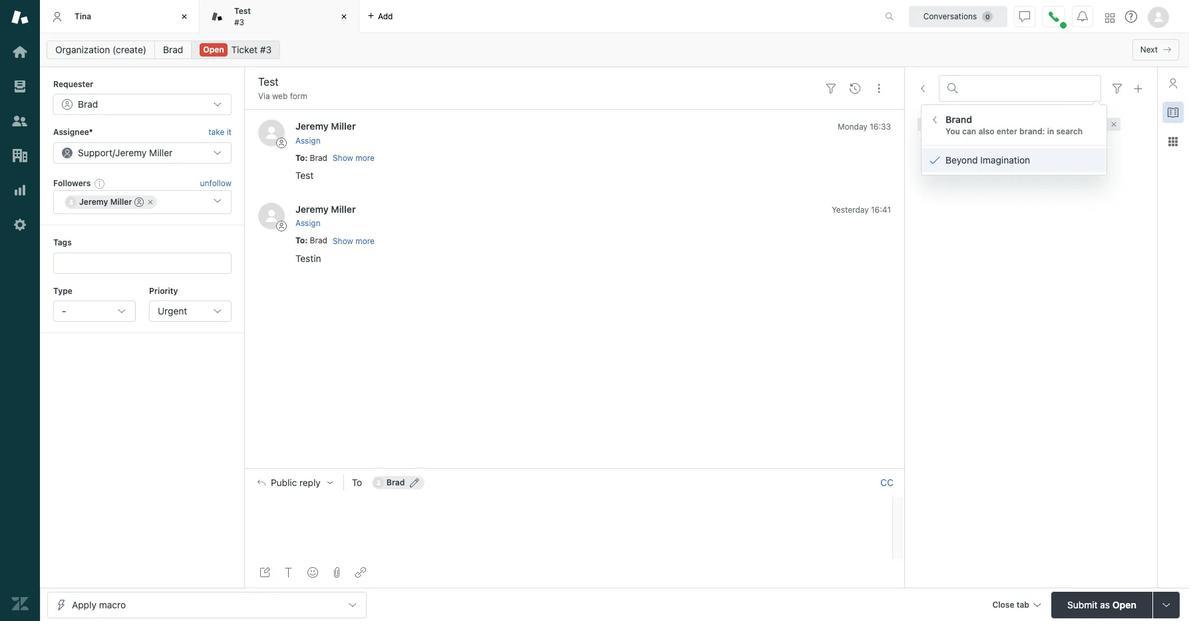 Task type: describe. For each thing, give the bounding box(es) containing it.
submit as open
[[1068, 600, 1137, 611]]

monday
[[838, 122, 868, 132]]

remove image for us
[[1111, 121, 1119, 129]]

submit
[[1068, 600, 1098, 611]]

conversationlabel log
[[245, 109, 905, 469]]

reply
[[300, 478, 321, 489]]

menu containing brand
[[922, 105, 1108, 176]]

show for testin
[[333, 236, 353, 246]]

enter
[[997, 127, 1018, 136]]

ticket #3
[[231, 44, 272, 55]]

conversations
[[924, 11, 978, 21]]

avatar image for test
[[258, 120, 285, 147]]

jeremy inside option
[[79, 197, 108, 207]]

it
[[227, 127, 232, 137]]

followers
[[53, 178, 91, 188]]

next
[[1141, 45, 1159, 55]]

brad inside the to : brad show more test
[[310, 153, 328, 163]]

testin
[[296, 253, 321, 264]]

assign for testin
[[296, 219, 321, 229]]

draft mode image
[[260, 568, 270, 579]]

organization (create) button
[[47, 41, 155, 59]]

support
[[78, 147, 112, 158]]

test inside the to : brad show more test
[[296, 170, 314, 181]]

miller up the to : brad show more test
[[331, 121, 356, 132]]

jeremy miller option
[[65, 196, 157, 209]]

assign button for test
[[296, 135, 321, 147]]

edit user image
[[410, 479, 420, 488]]

to : brad show more testin
[[296, 236, 375, 264]]

requester element
[[53, 94, 232, 115]]

to : brad show more test
[[296, 153, 375, 181]]

reporting image
[[11, 182, 29, 199]]

brand:
[[1020, 127, 1046, 136]]

/
[[112, 147, 115, 158]]

form
[[290, 91, 308, 101]]

jeremy miller
[[79, 197, 132, 207]]

web
[[272, 91, 288, 101]]

public reply
[[271, 478, 321, 489]]

beyond imagination menu item
[[922, 148, 1107, 172]]

test inside tabs tab list
[[234, 6, 251, 16]]

ticket actions image
[[874, 83, 885, 94]]

Public reply composer text field
[[252, 497, 889, 525]]

brad link
[[155, 41, 192, 59]]

jeremy inside "assignee*" element
[[115, 147, 147, 158]]

#3 for ticket #3
[[260, 44, 272, 55]]

0 vertical spatial imagination
[[980, 119, 1024, 129]]

1 horizontal spatial open
[[1113, 600, 1137, 611]]

0 vertical spatial beyond
[[949, 119, 978, 129]]

language
[[1045, 119, 1083, 129]]

customer context image
[[1169, 78, 1179, 89]]

info on adding followers image
[[95, 178, 105, 189]]

: for testin
[[305, 236, 308, 246]]

unfollow button
[[200, 178, 232, 190]]

beyond inside menu item
[[946, 154, 978, 166]]

add link (cmd k) image
[[356, 568, 366, 579]]

: for test
[[305, 153, 308, 163]]

urgent button
[[149, 301, 232, 322]]

brand for brand you can also enter brand: in search
[[946, 114, 973, 125]]

tags
[[53, 238, 72, 248]]

back image
[[918, 83, 929, 94]]

millerjeremy500@gmail.com image
[[66, 197, 77, 208]]

hide composer image
[[570, 463, 580, 474]]

en-
[[1086, 119, 1099, 129]]

language en-us
[[1045, 119, 1108, 129]]

search
[[1057, 127, 1083, 136]]

brad inside to : brad show more testin
[[310, 236, 328, 246]]

brand beyond imagination
[[923, 119, 1024, 129]]

Subject field
[[256, 74, 817, 90]]

to for to : brad show more testin
[[296, 236, 305, 246]]

remove image for imagination
[[1026, 121, 1034, 129]]

next button
[[1133, 39, 1180, 61]]

user is an agent image
[[135, 198, 144, 207]]

organization (create)
[[55, 44, 147, 55]]

show more button for test
[[333, 152, 375, 164]]

tabs tab list
[[40, 0, 872, 33]]

apps image
[[1169, 136, 1179, 147]]

macro
[[99, 600, 126, 611]]

klobrad84@gmail.com image
[[373, 478, 384, 489]]

priority
[[149, 286, 178, 296]]

zendesk products image
[[1106, 13, 1115, 22]]

public reply button
[[246, 469, 343, 497]]

remove image
[[147, 199, 155, 207]]

avatar image for testin
[[258, 203, 285, 230]]

main element
[[0, 0, 40, 622]]

close tab button
[[987, 592, 1047, 621]]

organizations image
[[11, 147, 29, 164]]



Task type: vqa. For each thing, say whether or not it's contained in the screenshot.
arrow down image corresponding to Administrator
no



Task type: locate. For each thing, give the bounding box(es) containing it.
2 vertical spatial to
[[352, 477, 362, 489]]

0 horizontal spatial #3
[[234, 17, 244, 27]]

add
[[378, 11, 393, 21]]

via
[[258, 91, 270, 101]]

tab
[[200, 0, 360, 33]]

assign up testin
[[296, 219, 321, 229]]

open left ticket
[[203, 45, 224, 55]]

button displays agent's chat status as invisible. image
[[1020, 11, 1031, 22]]

to down form
[[296, 153, 305, 163]]

to up testin
[[296, 236, 305, 246]]

can
[[963, 127, 977, 136]]

1 vertical spatial #3
[[260, 44, 272, 55]]

monday 16:33
[[838, 122, 892, 132]]

0 vertical spatial :
[[305, 153, 308, 163]]

jeremy miller link for test
[[296, 121, 356, 132]]

to
[[296, 153, 305, 163], [296, 236, 305, 246], [352, 477, 362, 489]]

#3 up ticket
[[234, 17, 244, 27]]

brand
[[946, 114, 973, 125], [923, 119, 947, 129]]

#3
[[234, 17, 244, 27], [260, 44, 272, 55]]

filter image
[[826, 83, 837, 94]]

test
[[234, 6, 251, 16], [296, 170, 314, 181]]

brand menu item
[[922, 108, 1107, 142]]

2 assign from the top
[[296, 219, 321, 229]]

public
[[271, 478, 297, 489]]

brand up clear
[[923, 119, 947, 129]]

show more button for testin
[[333, 235, 375, 247]]

imagination
[[980, 119, 1024, 129], [981, 154, 1031, 166]]

2 jeremy miller assign from the top
[[296, 204, 356, 229]]

1 jeremy miller link from the top
[[296, 121, 356, 132]]

customers image
[[11, 113, 29, 130]]

1 vertical spatial to
[[296, 236, 305, 246]]

close tab
[[993, 600, 1030, 610]]

miller left 'user is an agent' icon
[[110, 197, 132, 207]]

1 vertical spatial avatar image
[[258, 203, 285, 230]]

via web form
[[258, 91, 308, 101]]

0 vertical spatial avatar image
[[258, 120, 285, 147]]

get started image
[[11, 43, 29, 61]]

to for to
[[352, 477, 362, 489]]

create or request article image
[[1134, 83, 1145, 94]]

clear filters link
[[918, 134, 973, 146]]

0 vertical spatial test
[[234, 6, 251, 16]]

open inside secondary element
[[203, 45, 224, 55]]

more inside the to : brad show more test
[[356, 153, 375, 163]]

miller right /
[[149, 147, 173, 158]]

2 remove image from the left
[[1111, 121, 1119, 129]]

1 vertical spatial show
[[333, 236, 353, 246]]

1 vertical spatial open
[[1113, 600, 1137, 611]]

#3 for test #3
[[234, 17, 244, 27]]

as
[[1101, 600, 1111, 611]]

16:33
[[870, 122, 892, 132]]

to inside the to : brad show more test
[[296, 153, 305, 163]]

jeremy miller link down form
[[296, 121, 356, 132]]

tab
[[1017, 600, 1030, 610]]

brad
[[163, 44, 183, 55], [78, 99, 98, 110], [310, 153, 328, 163], [310, 236, 328, 246], [387, 478, 405, 488]]

close image
[[338, 10, 351, 23]]

assignee* element
[[53, 142, 232, 164]]

1 remove image from the left
[[1026, 121, 1034, 129]]

1 show from the top
[[333, 153, 353, 163]]

show for test
[[333, 153, 353, 163]]

2 more from the top
[[356, 236, 375, 246]]

1 : from the top
[[305, 153, 308, 163]]

brand you can also enter brand: in search
[[946, 114, 1083, 136]]

1 horizontal spatial #3
[[260, 44, 272, 55]]

miller up to : brad show more testin
[[331, 204, 356, 215]]

1 vertical spatial beyond
[[946, 154, 978, 166]]

imagination inside menu item
[[981, 154, 1031, 166]]

1 vertical spatial jeremy miller link
[[296, 204, 356, 215]]

to left 'klobrad84@gmail.com' icon
[[352, 477, 362, 489]]

0 vertical spatial to
[[296, 153, 305, 163]]

#3 right ticket
[[260, 44, 272, 55]]

more for testin
[[356, 236, 375, 246]]

us
[[1099, 119, 1108, 129]]

assign button up testin
[[296, 218, 321, 230]]

events image
[[850, 83, 861, 94]]

tina tab
[[40, 0, 200, 33]]

close image
[[178, 10, 191, 23]]

None field
[[964, 83, 1093, 95]]

beyond
[[949, 119, 978, 129], [946, 154, 978, 166]]

show
[[333, 153, 353, 163], [333, 236, 353, 246]]

take it
[[209, 127, 232, 137]]

miller inside jeremy miller option
[[110, 197, 132, 207]]

format text image
[[284, 568, 294, 579]]

support / jeremy miller
[[78, 147, 173, 158]]

tina
[[75, 11, 91, 21]]

2 : from the top
[[305, 236, 308, 246]]

more for test
[[356, 153, 375, 163]]

0 vertical spatial show more button
[[333, 152, 375, 164]]

2 assign button from the top
[[296, 218, 321, 230]]

brand up you on the right
[[946, 114, 973, 125]]

requester
[[53, 79, 93, 89]]

show more button
[[333, 152, 375, 164], [333, 235, 375, 247]]

#3 inside 'test #3'
[[234, 17, 244, 27]]

16:41
[[872, 205, 892, 215]]

2 jeremy miller link from the top
[[296, 204, 356, 215]]

urgent
[[158, 306, 187, 317]]

yesterday 16:41
[[832, 205, 892, 215]]

1 vertical spatial test
[[296, 170, 314, 181]]

you
[[946, 127, 961, 136]]

0 vertical spatial jeremy miller link
[[296, 121, 356, 132]]

: up testin
[[305, 236, 308, 246]]

close
[[993, 600, 1015, 610]]

: inside to : brad show more testin
[[305, 236, 308, 246]]

test #3
[[234, 6, 251, 27]]

0 horizontal spatial open
[[203, 45, 224, 55]]

2 avatar image from the top
[[258, 203, 285, 230]]

jeremy miller assign for testin
[[296, 204, 356, 229]]

1 more from the top
[[356, 153, 375, 163]]

show inside to : brad show more testin
[[333, 236, 353, 246]]

remove image
[[1026, 121, 1034, 129], [1111, 121, 1119, 129]]

1 jeremy miller assign from the top
[[296, 121, 356, 146]]

clear
[[921, 134, 943, 145]]

assign button for testin
[[296, 218, 321, 230]]

1 show more button from the top
[[333, 152, 375, 164]]

jeremy miller link
[[296, 121, 356, 132], [296, 204, 356, 215]]

(create)
[[113, 44, 147, 55]]

0 vertical spatial #3
[[234, 17, 244, 27]]

yesterday
[[832, 205, 869, 215]]

1 horizontal spatial remove image
[[1111, 121, 1119, 129]]

0 horizontal spatial test
[[234, 6, 251, 16]]

1 assign from the top
[[296, 136, 321, 146]]

filters
[[946, 134, 970, 145]]

#3 inside secondary element
[[260, 44, 272, 55]]

beyond down the filters
[[946, 154, 978, 166]]

insert emojis image
[[308, 568, 318, 579]]

open
[[203, 45, 224, 55], [1113, 600, 1137, 611]]

2 show more button from the top
[[333, 235, 375, 247]]

miller inside "assignee*" element
[[149, 147, 173, 158]]

take
[[209, 127, 225, 137]]

: down form
[[305, 153, 308, 163]]

-
[[62, 306, 66, 317]]

add attachment image
[[332, 568, 342, 579]]

brand for brand beyond imagination
[[923, 119, 947, 129]]

miller
[[331, 121, 356, 132], [149, 147, 173, 158], [110, 197, 132, 207], [331, 204, 356, 215]]

jeremy miller link for testin
[[296, 204, 356, 215]]

views image
[[11, 78, 29, 95]]

jeremy miller link up to : brad show more testin
[[296, 204, 356, 215]]

1 vertical spatial imagination
[[981, 154, 1031, 166]]

assign button
[[296, 135, 321, 147], [296, 218, 321, 230]]

Monday 16:33 text field
[[838, 122, 892, 132]]

jeremy up to : brad show more testin
[[296, 204, 329, 215]]

open right the "as"
[[1113, 600, 1137, 611]]

brad inside secondary element
[[163, 44, 183, 55]]

beyond imagination
[[946, 154, 1031, 166]]

remove image right us
[[1111, 121, 1119, 129]]

0 vertical spatial show
[[333, 153, 353, 163]]

to inside to : brad show more testin
[[296, 236, 305, 246]]

jeremy miller assign
[[296, 121, 356, 146], [296, 204, 356, 229]]

menu
[[922, 105, 1108, 176]]

assign up the to : brad show more test
[[296, 136, 321, 146]]

also
[[979, 127, 995, 136]]

jeremy miller assign up to : brad show more testin
[[296, 204, 356, 229]]

followers element
[[53, 191, 232, 215]]

brand inside brand you can also enter brand: in search
[[946, 114, 973, 125]]

jeremy miller assign up the to : brad show more test
[[296, 121, 356, 146]]

avatar image
[[258, 120, 285, 147], [258, 203, 285, 230]]

assign button up the to : brad show more test
[[296, 135, 321, 147]]

0 vertical spatial open
[[203, 45, 224, 55]]

0 vertical spatial assign
[[296, 136, 321, 146]]

more
[[356, 153, 375, 163], [356, 236, 375, 246]]

in
[[1048, 127, 1055, 136]]

zendesk image
[[11, 596, 29, 613]]

1 avatar image from the top
[[258, 120, 285, 147]]

0 vertical spatial assign button
[[296, 135, 321, 147]]

show inside the to : brad show more test
[[333, 153, 353, 163]]

organization
[[55, 44, 110, 55]]

jeremy right support
[[115, 147, 147, 158]]

get help image
[[1126, 11, 1138, 23]]

jeremy down form
[[296, 121, 329, 132]]

remove image left in
[[1026, 121, 1034, 129]]

ticket
[[231, 44, 258, 55]]

admin image
[[11, 216, 29, 234]]

apply macro
[[72, 600, 126, 611]]

cc button
[[881, 477, 894, 489]]

2 show from the top
[[333, 236, 353, 246]]

notifications image
[[1078, 11, 1089, 22]]

1 vertical spatial show more button
[[333, 235, 375, 247]]

brad inside requester element
[[78, 99, 98, 110]]

jeremy miller assign for test
[[296, 121, 356, 146]]

add button
[[360, 0, 401, 33]]

assignee*
[[53, 127, 93, 137]]

jeremy down info on adding followers image
[[79, 197, 108, 207]]

Yesterday 16:41 text field
[[832, 205, 892, 215]]

assign for test
[[296, 136, 321, 146]]

zendesk support image
[[11, 9, 29, 26]]

conversations button
[[910, 6, 1008, 27]]

clear filters
[[921, 134, 970, 145]]

1 vertical spatial assign button
[[296, 218, 321, 230]]

1 vertical spatial :
[[305, 236, 308, 246]]

0 vertical spatial more
[[356, 153, 375, 163]]

- button
[[53, 301, 136, 322]]

0 horizontal spatial remove image
[[1026, 121, 1034, 129]]

take it button
[[209, 126, 232, 140]]

1 vertical spatial more
[[356, 236, 375, 246]]

apply
[[72, 600, 96, 611]]

filter image
[[1113, 83, 1123, 94]]

unfollow
[[200, 178, 232, 188]]

assign
[[296, 136, 321, 146], [296, 219, 321, 229]]

cc
[[881, 477, 894, 489]]

displays possible ticket submission types image
[[1162, 600, 1173, 611]]

jeremy
[[296, 121, 329, 132], [115, 147, 147, 158], [79, 197, 108, 207], [296, 204, 329, 215]]

1 vertical spatial assign
[[296, 219, 321, 229]]

:
[[305, 153, 308, 163], [305, 236, 308, 246]]

1 assign button from the top
[[296, 135, 321, 147]]

secondary element
[[40, 37, 1190, 63]]

more inside to : brad show more testin
[[356, 236, 375, 246]]

to for to : brad show more test
[[296, 153, 305, 163]]

0 vertical spatial jeremy miller assign
[[296, 121, 356, 146]]

knowledge image
[[1169, 107, 1179, 118]]

type
[[53, 286, 73, 296]]

: inside the to : brad show more test
[[305, 153, 308, 163]]

tab containing test
[[200, 0, 360, 33]]

1 horizontal spatial test
[[296, 170, 314, 181]]

1 vertical spatial jeremy miller assign
[[296, 204, 356, 229]]

beyond up the filters
[[949, 119, 978, 129]]



